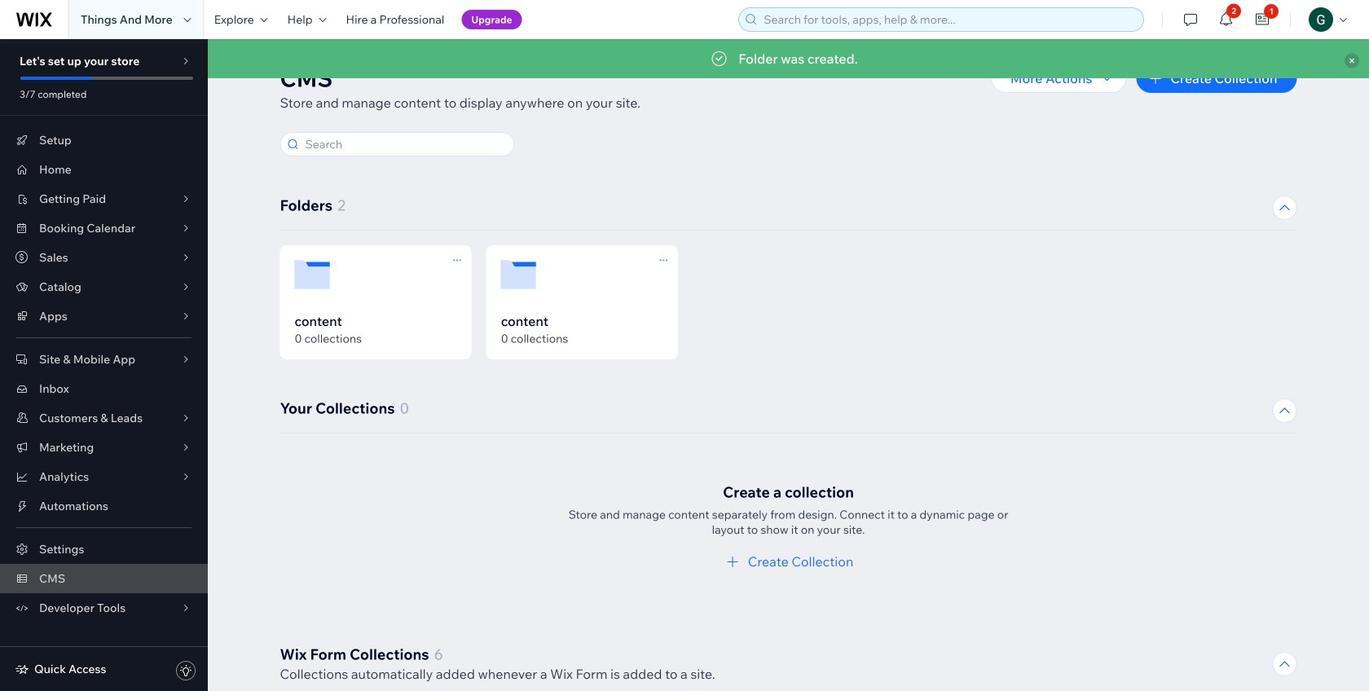 Task type: locate. For each thing, give the bounding box(es) containing it.
sidebar element
[[0, 39, 208, 692]]

Search field
[[300, 133, 509, 156]]

alert
[[208, 39, 1370, 78]]



Task type: describe. For each thing, give the bounding box(es) containing it.
Search for tools, apps, help & more... field
[[759, 8, 1139, 31]]



Task type: vqa. For each thing, say whether or not it's contained in the screenshot.
Clear "button"
no



